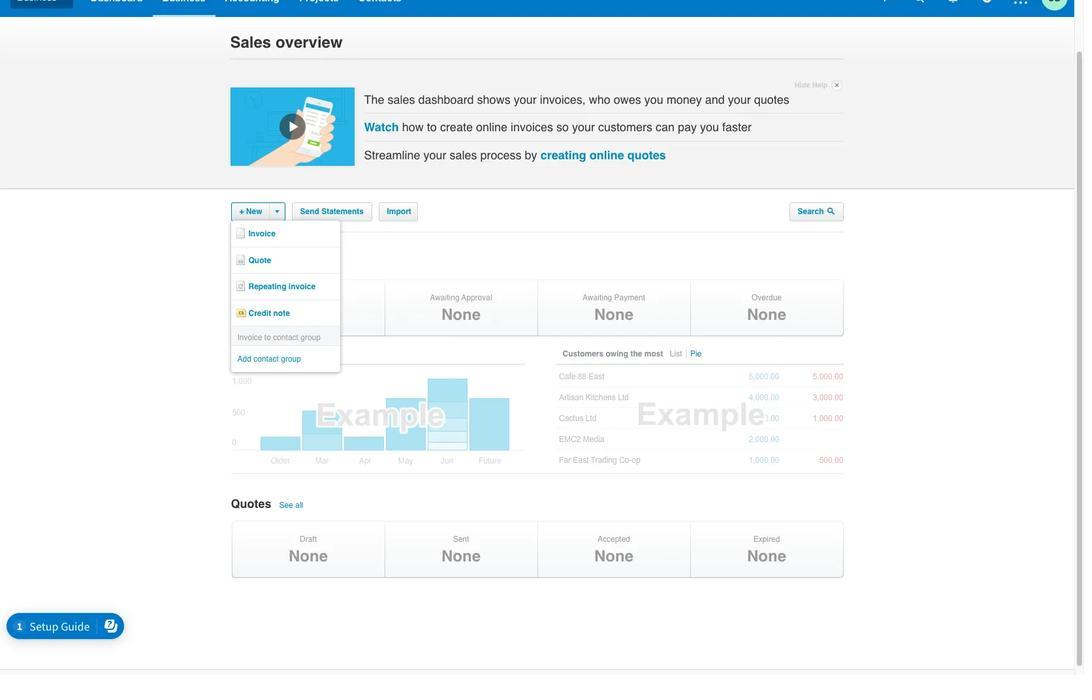 Task type: vqa. For each thing, say whether or not it's contained in the screenshot.
right Tasks
no



Task type: describe. For each thing, give the bounding box(es) containing it.
add contact group
[[238, 355, 301, 364]]

1 horizontal spatial to
[[427, 120, 437, 134]]

can
[[656, 120, 675, 134]]

repeating
[[249, 282, 287, 292]]

+ new link
[[231, 203, 285, 221]]

import
[[387, 207, 412, 217]]

0 horizontal spatial sales
[[388, 93, 415, 106]]

0 vertical spatial contact
[[273, 333, 299, 342]]

awaiting approval none
[[430, 293, 492, 324]]

so
[[557, 120, 569, 134]]

svg image
[[949, 0, 958, 2]]

1 vertical spatial group
[[281, 355, 301, 364]]

list link
[[669, 350, 687, 359]]

invoices
[[231, 256, 278, 269]]

money
[[238, 350, 262, 359]]

create
[[440, 120, 473, 134]]

quote link
[[231, 248, 340, 274]]

the
[[364, 93, 385, 106]]

send
[[300, 207, 319, 217]]

coming
[[265, 350, 292, 359]]

who
[[589, 93, 611, 106]]

overdue
[[752, 293, 782, 303]]

add contact group link
[[231, 347, 340, 372]]

credit note link
[[231, 300, 340, 327]]

expired none
[[748, 535, 787, 566]]

quotes
[[231, 497, 272, 511]]

money coming in
[[238, 350, 302, 359]]

your right "and"
[[729, 93, 751, 106]]

customers owing the most
[[563, 350, 666, 359]]

streamline your sales process by creating online quotes
[[364, 148, 666, 162]]

+
[[240, 207, 244, 217]]

pie link
[[689, 350, 705, 359]]

0 horizontal spatial to
[[265, 333, 271, 342]]

and
[[706, 93, 725, 106]]

all
[[296, 501, 303, 510]]

draft for approval
[[300, 293, 317, 303]]

payment
[[615, 293, 646, 303]]

invoice
[[289, 282, 316, 292]]

search
[[798, 207, 827, 217]]

search image
[[828, 207, 836, 215]]

most
[[645, 350, 664, 359]]

hide
[[795, 81, 811, 90]]

help
[[813, 81, 828, 90]]

0 vertical spatial quotes
[[755, 93, 790, 106]]

see
[[279, 501, 293, 510]]

overview
[[276, 33, 343, 52]]

the
[[631, 350, 643, 359]]

owing
[[606, 350, 629, 359]]

send statements link
[[292, 203, 372, 221]]

sales overview
[[230, 33, 343, 52]]

invoice for invoice to contact group
[[238, 333, 262, 342]]

search link
[[790, 203, 844, 221]]

overdue none
[[748, 293, 787, 324]]

3 svg image from the left
[[983, 0, 992, 2]]

streamline
[[364, 148, 421, 162]]

none inside awaiting approval none
[[442, 306, 481, 324]]

sales
[[230, 33, 271, 52]]

1 vertical spatial contact
[[254, 355, 279, 364]]

awaiting for awaiting payment none
[[583, 293, 612, 303]]

draft none for none
[[289, 535, 328, 566]]

none down overdue
[[748, 306, 787, 324]]

owes
[[614, 93, 642, 106]]

invoices
[[511, 120, 554, 134]]



Task type: locate. For each thing, give the bounding box(es) containing it.
send statements
[[300, 207, 364, 217]]

none down invoice
[[289, 306, 328, 324]]

1 vertical spatial sales
[[450, 148, 477, 162]]

how
[[402, 120, 424, 134]]

quotes down the can
[[628, 148, 666, 162]]

4 svg image from the left
[[1015, 0, 1028, 4]]

1 vertical spatial draft none
[[289, 535, 328, 566]]

sales right 'the'
[[388, 93, 415, 106]]

expired
[[754, 535, 781, 544]]

draft none for approval
[[289, 293, 328, 324]]

awaiting
[[430, 293, 460, 303], [583, 293, 612, 303]]

customers
[[563, 350, 604, 359]]

quotes left hide help link
[[755, 93, 790, 106]]

accepted
[[598, 535, 631, 544]]

0 vertical spatial online
[[476, 120, 508, 134]]

online down shows
[[476, 120, 508, 134]]

0 vertical spatial to
[[427, 120, 437, 134]]

2 svg image from the left
[[915, 0, 924, 2]]

watch link
[[364, 120, 399, 134]]

draft none
[[289, 293, 328, 324], [289, 535, 328, 566]]

none down payment
[[595, 306, 634, 324]]

1 horizontal spatial quotes
[[755, 93, 790, 106]]

1 horizontal spatial you
[[701, 120, 720, 134]]

your right so
[[572, 120, 595, 134]]

approval
[[462, 293, 492, 303]]

dashboard
[[419, 93, 474, 106]]

1 draft from the top
[[300, 293, 317, 303]]

1 horizontal spatial awaiting
[[583, 293, 612, 303]]

import link
[[379, 203, 418, 221]]

hide help link
[[795, 78, 843, 93]]

0 horizontal spatial awaiting
[[430, 293, 460, 303]]

awaiting payment none
[[583, 293, 646, 324]]

new
[[246, 207, 262, 217]]

to up the money coming in
[[265, 333, 271, 342]]

sales
[[388, 93, 415, 106], [450, 148, 477, 162]]

watch
[[364, 120, 399, 134]]

1 vertical spatial draft
[[300, 535, 317, 544]]

credit note
[[249, 309, 290, 318]]

none down 'accepted'
[[595, 548, 634, 566]]

invoice down + new link
[[249, 230, 276, 239]]

repeating invoice
[[249, 282, 316, 292]]

add
[[238, 355, 252, 364]]

0 vertical spatial invoice
[[249, 230, 276, 239]]

1 horizontal spatial online
[[590, 148, 625, 162]]

sales down create on the left top of page
[[450, 148, 477, 162]]

sent none
[[442, 535, 481, 566]]

list
[[670, 350, 683, 359]]

contact
[[273, 333, 299, 342], [254, 355, 279, 364]]

customers
[[599, 120, 653, 134]]

creating online quotes link
[[541, 148, 666, 162]]

awaiting inside awaiting approval none
[[430, 293, 460, 303]]

1 vertical spatial to
[[265, 333, 271, 342]]

1 vertical spatial you
[[701, 120, 720, 134]]

0 vertical spatial you
[[645, 93, 664, 106]]

invoice up the money
[[238, 333, 262, 342]]

awaiting inside awaiting payment none
[[583, 293, 612, 303]]

your
[[514, 93, 537, 106], [729, 93, 751, 106], [572, 120, 595, 134], [424, 148, 447, 162]]

none
[[289, 306, 328, 324], [442, 306, 481, 324], [595, 306, 634, 324], [748, 306, 787, 324], [289, 548, 328, 566], [442, 548, 481, 566], [595, 548, 634, 566], [748, 548, 787, 566]]

draft
[[300, 293, 317, 303], [300, 535, 317, 544]]

1 svg image from the left
[[882, 0, 889, 1]]

quotes
[[755, 93, 790, 106], [628, 148, 666, 162]]

1 draft none from the top
[[289, 293, 328, 324]]

online down customers
[[590, 148, 625, 162]]

awaiting for awaiting approval none
[[430, 293, 460, 303]]

draft down invoice
[[300, 293, 317, 303]]

creating
[[541, 148, 587, 162]]

credit
[[249, 309, 271, 318]]

see all link
[[278, 501, 307, 510]]

online
[[476, 120, 508, 134], [590, 148, 625, 162]]

0 vertical spatial sales
[[388, 93, 415, 106]]

0 vertical spatial group
[[301, 333, 321, 342]]

navigation
[[81, 0, 872, 17]]

awaiting left approval
[[430, 293, 460, 303]]

you right owes
[[645, 93, 664, 106]]

accepted none
[[595, 535, 634, 566]]

none down all
[[289, 548, 328, 566]]

draft none down all
[[289, 535, 328, 566]]

faster
[[723, 120, 752, 134]]

1 vertical spatial online
[[590, 148, 625, 162]]

watch how to create online invoices so your customers can pay you faster
[[364, 120, 752, 134]]

in
[[295, 350, 302, 359]]

1 horizontal spatial sales
[[450, 148, 477, 162]]

none inside awaiting payment none
[[595, 306, 634, 324]]

statements
[[322, 207, 364, 217]]

none down approval
[[442, 306, 481, 324]]

to right the 'how'
[[427, 120, 437, 134]]

2 awaiting from the left
[[583, 293, 612, 303]]

draft for none
[[300, 535, 317, 544]]

awaiting left payment
[[583, 293, 612, 303]]

group
[[301, 333, 321, 342], [281, 355, 301, 364]]

2 draft none from the top
[[289, 535, 328, 566]]

hide help
[[795, 81, 828, 90]]

invoices,
[[540, 93, 586, 106]]

invoice for invoice
[[249, 230, 276, 239]]

pie
[[691, 350, 702, 359]]

1 vertical spatial invoice
[[238, 333, 262, 342]]

your up invoices
[[514, 93, 537, 106]]

quotes see all
[[231, 497, 303, 511]]

shows
[[477, 93, 511, 106]]

process
[[481, 148, 522, 162]]

0 vertical spatial draft
[[300, 293, 317, 303]]

+ new
[[240, 207, 262, 217]]

your down create on the left top of page
[[424, 148, 447, 162]]

repeating invoice link
[[231, 274, 340, 300]]

1 vertical spatial quotes
[[628, 148, 666, 162]]

you
[[645, 93, 664, 106], [701, 120, 720, 134]]

the sales dashboard shows your invoices, who owes you money and your quotes
[[364, 93, 790, 106]]

0 horizontal spatial you
[[645, 93, 664, 106]]

quote
[[249, 256, 271, 265]]

invoice to contact group
[[238, 333, 321, 342]]

invoice
[[249, 230, 276, 239], [238, 333, 262, 342]]

0 horizontal spatial online
[[476, 120, 508, 134]]

0 vertical spatial draft none
[[289, 293, 328, 324]]

invoice link
[[231, 221, 340, 248]]

svg image
[[882, 0, 889, 1], [915, 0, 924, 2], [983, 0, 992, 2], [1015, 0, 1028, 4]]

1 awaiting from the left
[[430, 293, 460, 303]]

by
[[525, 148, 538, 162]]

note
[[273, 309, 290, 318]]

money
[[667, 93, 702, 106]]

sent
[[453, 535, 469, 544]]

pay
[[678, 120, 697, 134]]

you right pay
[[701, 120, 720, 134]]

to
[[427, 120, 437, 134], [265, 333, 271, 342]]

none down expired at the right of the page
[[748, 548, 787, 566]]

draft none down invoice
[[289, 293, 328, 324]]

draft down all
[[300, 535, 317, 544]]

0 horizontal spatial quotes
[[628, 148, 666, 162]]

2 draft from the top
[[300, 535, 317, 544]]

none down sent
[[442, 548, 481, 566]]



